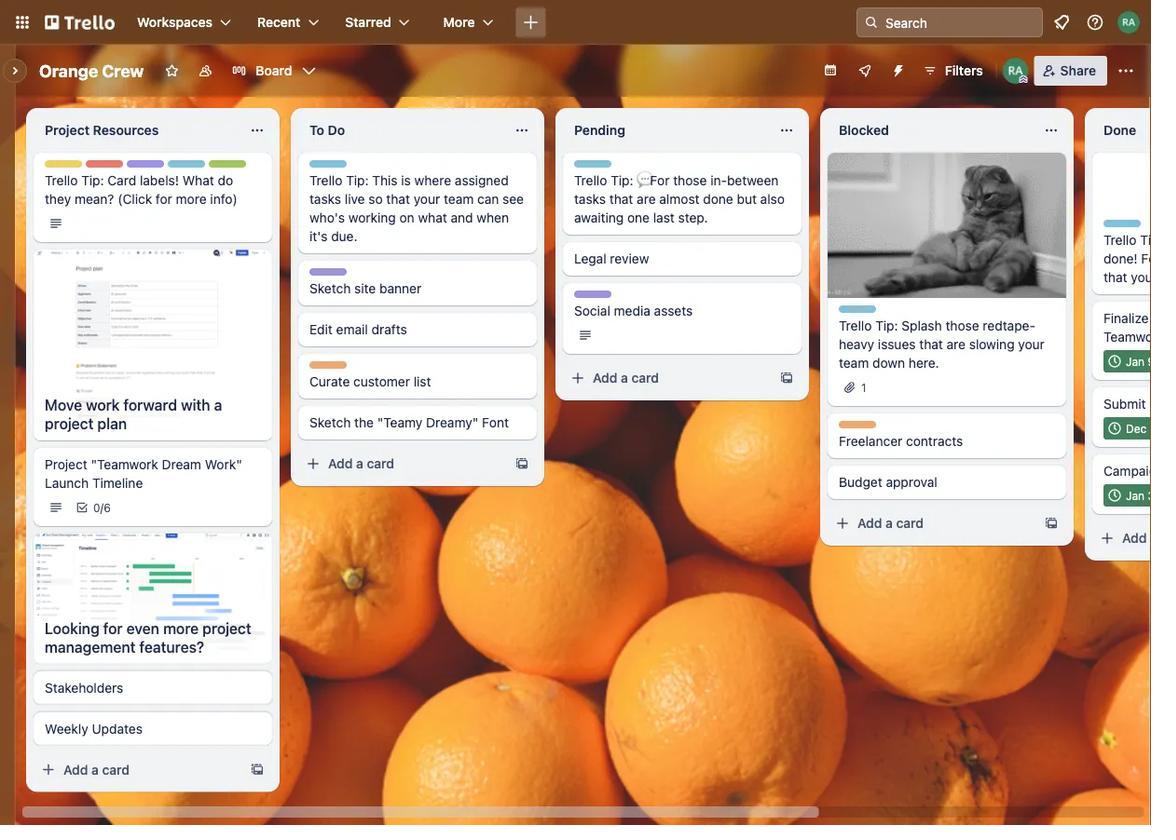 Task type: vqa. For each thing, say whether or not it's contained in the screenshot.
customer
yes



Task type: describe. For each thing, give the bounding box(es) containing it.
color: yellow, title: "copy request" element
[[45, 160, 82, 168]]

(click
[[118, 192, 152, 207]]

when
[[477, 210, 509, 226]]

assigned
[[455, 173, 509, 188]]

redtape-
[[983, 318, 1035, 334]]

move work forward with a project plan link
[[34, 389, 272, 441]]

project inside move work forward with a project plan
[[45, 415, 94, 433]]

those for almost
[[673, 173, 707, 188]]

color: purple, title: "design team" element for social media assets
[[574, 291, 644, 305]]

add down budget at the right bottom
[[858, 516, 882, 531]]

legal review link
[[574, 250, 790, 268]]

tip: for splash
[[875, 318, 898, 334]]

tip: for 💬for
[[611, 173, 633, 188]]

edit email drafts
[[309, 322, 407, 337]]

review
[[610, 251, 649, 267]]

where
[[414, 173, 451, 188]]

back to home image
[[45, 7, 115, 37]]

do
[[218, 173, 233, 188]]

are for almost
[[637, 192, 656, 207]]

trello tip: 💬for those in-between tasks that are almost done but also awaiting one last step. link
[[574, 172, 790, 227]]

Pending text field
[[563, 116, 768, 145]]

legal review
[[574, 251, 649, 267]]

ruby anderson (rubyanderson7) image inside primary element
[[1118, 11, 1140, 34]]

edit
[[309, 322, 333, 337]]

work
[[86, 397, 120, 414]]

that for tasks
[[609, 192, 633, 207]]

last
[[653, 210, 675, 226]]

due.
[[331, 229, 357, 244]]

add a card down budget approval
[[858, 516, 924, 531]]

team for social
[[615, 292, 644, 305]]

blocked
[[839, 123, 889, 138]]

see
[[503, 192, 524, 207]]

share button
[[1034, 56, 1107, 86]]

freelancer contracts link
[[839, 432, 1055, 451]]

9
[[1148, 355, 1151, 368]]

a down budget approval
[[886, 516, 893, 531]]

trello tip trello tip: 💬for those in-between tasks that are almost done but also awaiting one last step.
[[574, 161, 785, 226]]

edit email drafts link
[[309, 321, 526, 339]]

To Do text field
[[298, 116, 503, 145]]

add a card button for trello tip: card labels! what do they mean? (click for more info)
[[34, 756, 242, 785]]

submit q
[[1104, 397, 1151, 412]]

tip for this
[[343, 161, 360, 174]]

0 vertical spatial design
[[127, 161, 164, 174]]

workspaces button
[[126, 7, 242, 37]]

weekly updates
[[45, 722, 143, 737]]

color: orange, title: "one more step" element for freelancer
[[839, 421, 876, 429]]

looking
[[45, 620, 99, 638]]

budget approval link
[[839, 473, 1055, 492]]

Search field
[[879, 8, 1042, 36]]

create from template… image for project resources
[[250, 763, 265, 778]]

primary element
[[0, 0, 1151, 45]]

approval
[[886, 475, 937, 490]]

0 horizontal spatial 1
[[861, 381, 866, 394]]

and
[[451, 210, 473, 226]]

tip: inside trello tip: card labels! what do they mean? (click for more info)
[[81, 173, 104, 188]]

trello tip: card labels! what do they mean? (click for more info)
[[45, 173, 237, 207]]

sketch site banner link
[[309, 280, 526, 298]]

your for redtape-
[[1018, 337, 1045, 352]]

between
[[727, 173, 779, 188]]

jan 9
[[1126, 355, 1151, 368]]

"teamy
[[377, 415, 423, 431]]

jan for campaig
[[1126, 489, 1145, 502]]

ti
[[1140, 233, 1151, 248]]

trello inside trello tip: card labels! what do they mean? (click for more info)
[[45, 173, 78, 188]]

board
[[256, 63, 292, 78]]

0 vertical spatial team
[[167, 161, 196, 174]]

0 / 6
[[93, 501, 111, 514]]

budget
[[839, 475, 882, 490]]

add a card button for trello tip: 💬for those in-between tasks that are almost done but also awaiting one last step.
[[563, 364, 772, 393]]

project for project "teamwork dream work" launch timeline
[[45, 457, 87, 473]]

trello tip trello ti
[[1104, 221, 1151, 285]]

trello tip: this is where assigned tasks live so that your team can see who's working on what and when it's due. link
[[309, 172, 526, 246]]

Board name text field
[[30, 56, 153, 86]]

timeline
[[92, 476, 143, 491]]

budget approval
[[839, 475, 937, 490]]

team for sketch
[[350, 269, 379, 282]]

design for social
[[574, 292, 612, 305]]

finalize link
[[1104, 309, 1151, 347]]

one
[[627, 210, 650, 226]]

card for trello tip: card labels! what do they mean? (click for more info)
[[102, 763, 130, 778]]

6
[[104, 501, 111, 514]]

to
[[309, 123, 324, 138]]

trello tip halp
[[168, 161, 234, 174]]

orange crew
[[39, 61, 144, 81]]

jan for finalize 
[[1126, 355, 1145, 368]]

forward
[[124, 397, 177, 414]]

move
[[45, 397, 82, 414]]

a for trello tip: 💬for those in-between tasks that are almost done but also awaiting one last step.
[[621, 370, 628, 386]]

customer
[[353, 374, 410, 390]]

jan 3
[[1126, 489, 1151, 502]]

sketch the "teamy dreamy" font link
[[309, 414, 526, 432]]

tip for 💬for
[[607, 161, 624, 174]]

can
[[477, 192, 499, 207]]

more
[[443, 14, 475, 30]]

color: orange, title: "one more step" element for curate
[[309, 362, 347, 369]]

site
[[354, 281, 376, 296]]

on
[[399, 210, 414, 226]]

done
[[1104, 123, 1136, 138]]

0 vertical spatial color: purple, title: "design team" element
[[127, 160, 196, 174]]

add for trello tip: card labels! what do they mean? (click for more info)
[[63, 763, 88, 778]]

do
[[328, 123, 345, 138]]

trello ti link
[[1104, 231, 1151, 287]]

project "teamwork dream work" launch timeline
[[45, 457, 242, 491]]

they
[[45, 192, 71, 207]]

drafts
[[372, 322, 407, 337]]

Blocked text field
[[828, 116, 1033, 145]]

priority
[[86, 161, 125, 174]]

q
[[1150, 397, 1151, 412]]

trello tip: splash those redtape- heavy issues that are slowing your team down here. link
[[839, 317, 1055, 373]]

design team sketch site banner
[[309, 269, 421, 296]]

add a card button down budget approval link
[[828, 509, 1036, 539]]

color: sky, title: "trello tip" element for trello tip: 💬for those in-between tasks that are almost done but also awaiting one last step.
[[574, 160, 624, 174]]

color: lime, title: "halp" element
[[209, 160, 246, 174]]

working
[[348, 210, 396, 226]]

curate customer list
[[309, 374, 431, 390]]

dreamy"
[[426, 415, 478, 431]]

dec
[[1126, 422, 1147, 435]]

that inside trello tip trello tip: this is where assigned tasks live so that your team can see who's working on what and when it's due.
[[386, 192, 410, 207]]

info)
[[210, 192, 237, 207]]

add a card for trello tip: this is where assigned tasks live so that your team can see who's working on what and when it's due.
[[328, 456, 394, 472]]

weekly updates link
[[45, 720, 261, 739]]

finalize 
[[1104, 311, 1151, 345]]

assets
[[654, 303, 693, 319]]

add for trello tip: 💬for those in-between tasks that are almost done but also awaiting one last step.
[[593, 370, 617, 386]]

tasks for live
[[309, 192, 341, 207]]

done
[[703, 192, 733, 207]]

color: sky, title: "trello tip" element for trello tip: this is where assigned tasks live so that your team can see who's working on what and when it's due.
[[309, 160, 360, 174]]

Done text field
[[1092, 116, 1151, 145]]



Task type: locate. For each thing, give the bounding box(es) containing it.
your inside "trello tip trello tip: splash those redtape- heavy issues that are slowing your team down here."
[[1018, 337, 1045, 352]]

1 project from the top
[[45, 123, 90, 138]]

banner
[[379, 281, 421, 296]]

a down the weekly updates
[[91, 763, 99, 778]]

2 sketch from the top
[[309, 415, 351, 431]]

legal
[[574, 251, 606, 267]]

ruby anderson (rubyanderson7) image right filters
[[1003, 58, 1029, 84]]

color: purple, title: "design team" element for sketch site banner
[[309, 268, 379, 282]]

0 horizontal spatial design
[[127, 161, 164, 174]]

starred button
[[334, 7, 421, 37]]

1 horizontal spatial team
[[350, 269, 379, 282]]

that for issues
[[919, 337, 943, 352]]

this
[[372, 173, 398, 188]]

for inside trello tip: card labels! what do they mean? (click for more info)
[[156, 192, 172, 207]]

add down social
[[593, 370, 617, 386]]

tip for splash
[[872, 307, 889, 320]]

finalize
[[1104, 311, 1149, 326]]

1 vertical spatial sketch
[[309, 415, 351, 431]]

Dec 1 checkbox
[[1104, 418, 1151, 440]]

project inside looking for even more project management features?
[[202, 620, 251, 638]]

1 vertical spatial for
[[103, 620, 123, 638]]

1 sketch from the top
[[309, 281, 351, 296]]

2 vertical spatial color: purple, title: "design team" element
[[574, 291, 644, 305]]

add for trello tip: this is where assigned tasks live so that your team can see who's working on what and when it's due.
[[328, 456, 353, 472]]

color: sky, title: "trello tip" element for trello ti
[[1104, 220, 1151, 234]]

team inside trello tip trello tip: this is where assigned tasks live so that your team can see who's working on what and when it's due.
[[444, 192, 474, 207]]

team
[[444, 192, 474, 207], [839, 356, 869, 371]]

1 horizontal spatial color: purple, title: "design team" element
[[309, 268, 379, 282]]

are inside "trello tip trello tip: splash those redtape- heavy issues that are slowing your team down here."
[[947, 337, 966, 352]]

curate customer list link
[[309, 373, 526, 391]]

2 horizontal spatial team
[[615, 292, 644, 305]]

launch
[[45, 476, 89, 491]]

team inside the design team sketch site banner
[[350, 269, 379, 282]]

team
[[167, 161, 196, 174], [350, 269, 379, 282], [615, 292, 644, 305]]

tasks up awaiting
[[574, 192, 606, 207]]

sketch inside the design team sketch site banner
[[309, 281, 351, 296]]

0 vertical spatial those
[[673, 173, 707, 188]]

board button
[[224, 56, 324, 86]]

project for project resources
[[45, 123, 90, 138]]

tip: up live
[[346, 173, 369, 188]]

are down 💬for
[[637, 192, 656, 207]]

tip inside trello tip trello tip: this is where assigned tasks live so that your team can see who's working on what and when it's due.
[[343, 161, 360, 174]]

share
[[1060, 63, 1096, 78]]

0 vertical spatial are
[[637, 192, 656, 207]]

your for where
[[414, 192, 440, 207]]

even
[[126, 620, 159, 638]]

project inside "text field"
[[45, 123, 90, 138]]

automation image
[[883, 56, 909, 82]]

freelancer contracts
[[839, 434, 963, 449]]

recent button
[[246, 7, 330, 37]]

a down the
[[356, 456, 363, 472]]

2 horizontal spatial color: purple, title: "design team" element
[[574, 291, 644, 305]]

add a card for trello tip: card labels! what do they mean? (click for more info)
[[63, 763, 130, 778]]

0 vertical spatial jan
[[1126, 355, 1145, 368]]

1 horizontal spatial design
[[309, 269, 347, 282]]

1 tasks from the left
[[309, 192, 341, 207]]

for
[[156, 192, 172, 207], [103, 620, 123, 638]]

trello tip trello tip: splash those redtape- heavy issues that are slowing your team down here.
[[839, 307, 1045, 371]]

0 vertical spatial ruby anderson (rubyanderson7) image
[[1118, 11, 1140, 34]]

project up features?
[[202, 620, 251, 638]]

add down sketch the "teamy dreamy" font
[[328, 456, 353, 472]]

are for slowing
[[947, 337, 966, 352]]

labels!
[[140, 173, 179, 188]]

2 tasks from the left
[[574, 192, 606, 207]]

a right with
[[214, 397, 222, 414]]

design inside the 'design team social media assets'
[[574, 292, 612, 305]]

1 horizontal spatial color: orange, title: "one more step" element
[[839, 421, 876, 429]]

are inside trello tip trello tip: 💬for those in-between tasks that are almost done but also awaiting one last step.
[[637, 192, 656, 207]]

project "teamwork dream work" launch timeline link
[[45, 456, 261, 493]]

0 horizontal spatial ruby anderson (rubyanderson7) image
[[1003, 58, 1029, 84]]

slowing
[[969, 337, 1015, 352]]

star or unstar board image
[[164, 63, 179, 78]]

1 vertical spatial 1
[[1150, 422, 1151, 435]]

design for sketch
[[309, 269, 347, 282]]

with
[[181, 397, 210, 414]]

curate
[[309, 374, 350, 390]]

for up "management"
[[103, 620, 123, 638]]

color: purple, title: "design team" element
[[127, 160, 196, 174], [309, 268, 379, 282], [574, 291, 644, 305]]

tip inside "trello tip trello tip: splash those redtape- heavy issues that are slowing your team down here."
[[872, 307, 889, 320]]

1 vertical spatial team
[[839, 356, 869, 371]]

0 horizontal spatial your
[[414, 192, 440, 207]]

in-
[[710, 173, 727, 188]]

project up launch
[[45, 457, 87, 473]]

1 vertical spatial ruby anderson (rubyanderson7) image
[[1003, 58, 1029, 84]]

color: orange, title: "one more step" element up freelancer
[[839, 421, 876, 429]]

team right social
[[615, 292, 644, 305]]

card down updates
[[102, 763, 130, 778]]

card down the
[[367, 456, 394, 472]]

a inside move work forward with a project plan
[[214, 397, 222, 414]]

trello
[[168, 161, 198, 174], [309, 161, 339, 174], [574, 161, 604, 174], [45, 173, 78, 188], [309, 173, 342, 188], [574, 173, 607, 188], [1104, 221, 1134, 234], [1104, 233, 1137, 248], [839, 307, 869, 320], [839, 318, 872, 334]]

1 vertical spatial more
[[163, 620, 199, 638]]

card down media
[[632, 370, 659, 386]]

1 horizontal spatial team
[[839, 356, 869, 371]]

social media assets link
[[574, 302, 790, 321]]

card down 'approval'
[[896, 516, 924, 531]]

team left banner on the top left
[[350, 269, 379, 282]]

calendar power-up image
[[823, 62, 838, 77]]

is
[[401, 173, 411, 188]]

those for slowing
[[946, 318, 979, 334]]

more down what
[[176, 192, 207, 207]]

0 vertical spatial for
[[156, 192, 172, 207]]

0 horizontal spatial those
[[673, 173, 707, 188]]

1 vertical spatial your
[[1018, 337, 1045, 352]]

1 vertical spatial jan
[[1126, 489, 1145, 502]]

sketch left the
[[309, 415, 351, 431]]

1 horizontal spatial 1
[[1150, 422, 1151, 435]]

your down redtape-
[[1018, 337, 1045, 352]]

workspaces
[[137, 14, 213, 30]]

0 vertical spatial more
[[176, 192, 207, 207]]

2 horizontal spatial design
[[574, 292, 612, 305]]

a
[[621, 370, 628, 386], [214, 397, 222, 414], [356, 456, 363, 472], [886, 516, 893, 531], [91, 763, 99, 778]]

tasks inside trello tip trello tip: 💬for those in-between tasks that are almost done but also awaiting one last step.
[[574, 192, 606, 207]]

features?
[[139, 639, 204, 656]]

💬for
[[637, 173, 670, 188]]

0 vertical spatial sketch
[[309, 281, 351, 296]]

project resources
[[45, 123, 159, 138]]

1 horizontal spatial are
[[947, 337, 966, 352]]

add a card button for trello tip: this is where assigned tasks live so that your team can see who's working on what and when it's due.
[[298, 449, 507, 479]]

jan inside option
[[1126, 489, 1145, 502]]

sketch the "teamy dreamy" font
[[309, 415, 509, 431]]

project up color: yellow, title: "copy request" element
[[45, 123, 90, 138]]

1 vertical spatial are
[[947, 337, 966, 352]]

card for trello tip: this is where assigned tasks live so that your team can see who's working on what and when it's due.
[[367, 456, 394, 472]]

tip: for this
[[346, 173, 369, 188]]

Project Resources text field
[[34, 116, 239, 145]]

project inside project "teamwork dream work" launch timeline
[[45, 457, 87, 473]]

0
[[93, 501, 100, 514]]

1 horizontal spatial ruby anderson (rubyanderson7) image
[[1118, 11, 1140, 34]]

1 vertical spatial project
[[45, 457, 87, 473]]

0 horizontal spatial color: orange, title: "one more step" element
[[309, 362, 347, 369]]

1 jan from the top
[[1126, 355, 1145, 368]]

team for heavy
[[839, 356, 869, 371]]

tip inside trello tip trello tip: 💬for those in-between tasks that are almost done but also awaiting one last step.
[[607, 161, 624, 174]]

sketch inside sketch the "teamy dreamy" font link
[[309, 415, 351, 431]]

card
[[632, 370, 659, 386], [367, 456, 394, 472], [896, 516, 924, 531], [102, 763, 130, 778]]

those up almost
[[673, 173, 707, 188]]

/
[[100, 501, 104, 514]]

heavy
[[839, 337, 874, 352]]

color: orange, title: "one more step" element up "curate" at the left of page
[[309, 362, 347, 369]]

create from template… image
[[779, 371, 794, 386], [515, 457, 529, 472], [1044, 516, 1059, 531], [250, 763, 265, 778]]

team for assigned
[[444, 192, 474, 207]]

0 vertical spatial project
[[45, 415, 94, 433]]

0 horizontal spatial color: purple, title: "design team" element
[[127, 160, 196, 174]]

team left halp
[[167, 161, 196, 174]]

add a card button down "teamy
[[298, 449, 507, 479]]

ruby anderson (rubyanderson7) image
[[1118, 11, 1140, 34], [1003, 58, 1029, 84]]

those inside "trello tip trello tip: splash those redtape- heavy issues that are slowing your team down here."
[[946, 318, 979, 334]]

1 vertical spatial color: purple, title: "design team" element
[[309, 268, 379, 282]]

tip: inside trello tip trello tip: this is where assigned tasks live so that your team can see who's working on what and when it's due.
[[346, 173, 369, 188]]

design
[[127, 161, 164, 174], [309, 269, 347, 282], [574, 292, 612, 305]]

tasks up who's
[[309, 192, 341, 207]]

card for trello tip: 💬for those in-between tasks that are almost done but also awaiting one last step.
[[632, 370, 659, 386]]

tip: up issues
[[875, 318, 898, 334]]

sketch left site
[[309, 281, 351, 296]]

1 vertical spatial those
[[946, 318, 979, 334]]

add a card down the weekly updates
[[63, 763, 130, 778]]

submit q link
[[1104, 395, 1151, 414]]

create board or workspace image
[[521, 13, 540, 32]]

tip: up mean?
[[81, 173, 104, 188]]

font
[[482, 415, 509, 431]]

1 horizontal spatial your
[[1018, 337, 1045, 352]]

0 horizontal spatial tasks
[[309, 192, 341, 207]]

that up here.
[[919, 337, 943, 352]]

add a card for trello tip: 💬for those in-between tasks that are almost done but also awaiting one last step.
[[593, 370, 659, 386]]

project down move
[[45, 415, 94, 433]]

0 notifications image
[[1050, 11, 1073, 34]]

design inside the design team sketch site banner
[[309, 269, 347, 282]]

add a card down media
[[593, 370, 659, 386]]

0 vertical spatial team
[[444, 192, 474, 207]]

media
[[614, 303, 650, 319]]

Jan 9 checkbox
[[1104, 350, 1151, 373]]

color: red, title: "priority" element
[[86, 160, 125, 174]]

0 horizontal spatial for
[[103, 620, 123, 638]]

add down weekly
[[63, 763, 88, 778]]

to do
[[309, 123, 345, 138]]

more inside trello tip: card labels! what do they mean? (click for more info)
[[176, 192, 207, 207]]

tasks inside trello tip trello tip: this is where assigned tasks live so that your team can see who's working on what and when it's due.
[[309, 192, 341, 207]]

0 horizontal spatial are
[[637, 192, 656, 207]]

2 project from the top
[[45, 457, 87, 473]]

create from template… image for to do
[[515, 457, 529, 472]]

1 down heavy
[[861, 381, 866, 394]]

almost
[[659, 192, 700, 207]]

filters
[[945, 63, 983, 78]]

stakeholders link
[[45, 679, 261, 698]]

stakeholders
[[45, 681, 123, 696]]

awaiting
[[574, 210, 624, 226]]

2 vertical spatial design
[[574, 292, 612, 305]]

team inside "trello tip trello tip: splash those redtape- heavy issues that are slowing your team down here."
[[839, 356, 869, 371]]

your up what
[[414, 192, 440, 207]]

color: sky, title: "trello tip" element
[[168, 160, 218, 174], [309, 160, 360, 174], [574, 160, 624, 174], [1104, 220, 1151, 234], [839, 306, 889, 320]]

jan inside checkbox
[[1126, 355, 1145, 368]]

design team social media assets
[[574, 292, 693, 319]]

crew
[[102, 61, 144, 81]]

2 jan from the top
[[1126, 489, 1145, 502]]

list
[[414, 374, 431, 390]]

priority design team
[[86, 161, 196, 174]]

workspace visible image
[[198, 63, 213, 78]]

halp
[[209, 161, 234, 174]]

"teamwork
[[91, 457, 158, 473]]

that inside "trello tip trello tip: splash those redtape- heavy issues that are slowing your team down here."
[[919, 337, 943, 352]]

campaig
[[1104, 464, 1151, 479]]

add a card button down weekly updates link
[[34, 756, 242, 785]]

more button
[[432, 7, 505, 37]]

a for trello tip: card labels! what do they mean? (click for more info)
[[91, 763, 99, 778]]

your inside trello tip trello tip: this is where assigned tasks live so that your team can see who's working on what and when it's due.
[[414, 192, 440, 207]]

open information menu image
[[1086, 13, 1105, 32]]

pending
[[574, 123, 625, 138]]

0 horizontal spatial that
[[386, 192, 410, 207]]

power ups image
[[857, 63, 872, 78]]

more inside looking for even more project management features?
[[163, 620, 199, 638]]

1 horizontal spatial that
[[609, 192, 633, 207]]

more
[[176, 192, 207, 207], [163, 620, 199, 638]]

color: orange, title: "one more step" element
[[309, 362, 347, 369], [839, 421, 876, 429]]

0 horizontal spatial team
[[444, 192, 474, 207]]

add a card button down assets
[[563, 364, 772, 393]]

1 right dec
[[1150, 422, 1151, 435]]

here.
[[909, 356, 939, 371]]

ruby anderson (rubyanderson7) image right open information menu image
[[1118, 11, 1140, 34]]

what
[[182, 173, 214, 188]]

1 horizontal spatial for
[[156, 192, 172, 207]]

0 vertical spatial your
[[414, 192, 440, 207]]

add a card down the
[[328, 456, 394, 472]]

those up "slowing" at the right of the page
[[946, 318, 979, 334]]

work"
[[205, 457, 242, 473]]

plan
[[97, 415, 127, 433]]

search image
[[864, 15, 879, 30]]

create from template… image for blocked
[[1044, 516, 1059, 531]]

those inside trello tip trello tip: 💬for those in-between tasks that are almost done but also awaiting one last step.
[[673, 173, 707, 188]]

those
[[673, 173, 707, 188], [946, 318, 979, 334]]

1 inside checkbox
[[1150, 422, 1151, 435]]

create from template… image for pending
[[779, 371, 794, 386]]

are left "slowing" at the right of the page
[[947, 337, 966, 352]]

also
[[760, 192, 785, 207]]

social
[[574, 303, 610, 319]]

splash
[[902, 318, 942, 334]]

2 vertical spatial team
[[615, 292, 644, 305]]

1 vertical spatial design
[[309, 269, 347, 282]]

that down is
[[386, 192, 410, 207]]

a for trello tip: this is where assigned tasks live so that your team can see who's working on what and when it's due.
[[356, 456, 363, 472]]

that inside trello tip trello tip: 💬for those in-between tasks that are almost done but also awaiting one last step.
[[609, 192, 633, 207]]

tasks
[[309, 192, 341, 207], [574, 192, 606, 207]]

for down labels!
[[156, 192, 172, 207]]

tip: inside trello tip trello tip: 💬for those in-between tasks that are almost done but also awaiting one last step.
[[611, 173, 633, 188]]

0 vertical spatial 1
[[861, 381, 866, 394]]

0 horizontal spatial project
[[45, 415, 94, 433]]

team down heavy
[[839, 356, 869, 371]]

tip: left 💬for
[[611, 173, 633, 188]]

more up features?
[[163, 620, 199, 638]]

1 vertical spatial team
[[350, 269, 379, 282]]

that up one at the right top of page
[[609, 192, 633, 207]]

your
[[414, 192, 440, 207], [1018, 337, 1045, 352]]

1 vertical spatial project
[[202, 620, 251, 638]]

team inside the 'design team social media assets'
[[615, 292, 644, 305]]

tip inside trello tip trello ti
[[1137, 221, 1151, 234]]

1 horizontal spatial tasks
[[574, 192, 606, 207]]

tip: inside "trello tip trello tip: splash those redtape- heavy issues that are slowing your team down here."
[[875, 318, 898, 334]]

email
[[336, 322, 368, 337]]

a down media
[[621, 370, 628, 386]]

0 vertical spatial color: orange, title: "one more step" element
[[309, 362, 347, 369]]

contracts
[[906, 434, 963, 449]]

1 horizontal spatial project
[[202, 620, 251, 638]]

0 horizontal spatial team
[[167, 161, 196, 174]]

jan left 3
[[1126, 489, 1145, 502]]

2 horizontal spatial that
[[919, 337, 943, 352]]

1 horizontal spatial those
[[946, 318, 979, 334]]

team up and
[[444, 192, 474, 207]]

what
[[418, 210, 447, 226]]

this member is an admin of this board. image
[[1019, 75, 1028, 84]]

submit
[[1104, 397, 1146, 412]]

jan left 9
[[1126, 355, 1145, 368]]

for inside looking for even more project management features?
[[103, 620, 123, 638]]

1 vertical spatial color: orange, title: "one more step" element
[[839, 421, 876, 429]]

0 vertical spatial project
[[45, 123, 90, 138]]

but
[[737, 192, 757, 207]]

Jan 3 checkbox
[[1104, 485, 1151, 507]]

trello tip: card labels! what do they mean? (click for more info) link
[[45, 172, 261, 209]]

show menu image
[[1117, 62, 1135, 80]]

color: sky, title: "trello tip" element for trello tip: splash those redtape- heavy issues that are slowing your team down here.
[[839, 306, 889, 320]]

tasks for that
[[574, 192, 606, 207]]



